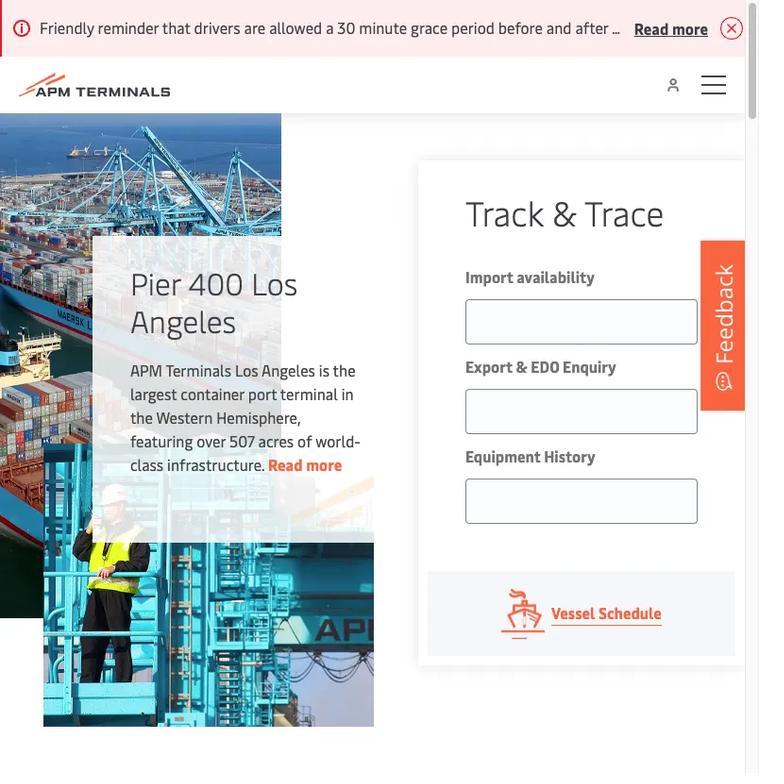 Task type: vqa. For each thing, say whether or not it's contained in the screenshot.
Free
no



Task type: locate. For each thing, give the bounding box(es) containing it.
read for the read more 'link'
[[268, 455, 303, 475]]

0 horizontal spatial more
[[306, 455, 342, 475]]

read
[[635, 17, 669, 38], [268, 455, 303, 475]]

angeles
[[130, 301, 237, 341], [262, 360, 316, 381]]

more
[[673, 17, 709, 38], [306, 455, 342, 475]]

1 horizontal spatial more
[[673, 17, 709, 38]]

angeles inside the apm terminals los angeles is the largest container port terminal in the western hemisphere, featuring over 507 acres of world- class infrastructure.
[[262, 360, 316, 381]]

los inside pier 400 los angeles
[[252, 263, 298, 303]]

read more left close alert image
[[635, 17, 709, 38]]

1 horizontal spatial &
[[553, 189, 577, 235]]

& left edo
[[516, 356, 528, 377]]

0 vertical spatial the
[[333, 360, 356, 381]]

los
[[252, 263, 298, 303], [235, 360, 259, 381]]

0 vertical spatial read more
[[635, 17, 709, 38]]

angeles up terminal on the left of page
[[262, 360, 316, 381]]

0 vertical spatial los
[[252, 263, 298, 303]]

1 horizontal spatial read more
[[635, 17, 709, 38]]

terminal
[[281, 384, 338, 404]]

0 vertical spatial angeles
[[130, 301, 237, 341]]

read inside read more button
[[635, 17, 669, 38]]

&
[[553, 189, 577, 235], [516, 356, 528, 377]]

more for read more button
[[673, 17, 709, 38]]

the right is
[[333, 360, 356, 381]]

hemisphere,
[[217, 407, 301, 428]]

los for terminals
[[235, 360, 259, 381]]

0 vertical spatial &
[[553, 189, 577, 235]]

1 horizontal spatial read
[[635, 17, 669, 38]]

close alert image
[[721, 17, 743, 40]]

0 horizontal spatial read more
[[268, 455, 342, 475]]

over
[[197, 431, 226, 452]]

the down the largest
[[130, 407, 153, 428]]

los angeles pier 400 image
[[0, 113, 281, 619]]

angeles up terminals
[[130, 301, 237, 341]]

1 vertical spatial angeles
[[262, 360, 316, 381]]

1 horizontal spatial the
[[333, 360, 356, 381]]

0 vertical spatial read
[[635, 17, 669, 38]]

1 vertical spatial read
[[268, 455, 303, 475]]

read more
[[635, 17, 709, 38], [268, 455, 342, 475]]

more left close alert image
[[673, 17, 709, 38]]

read more down of
[[268, 455, 342, 475]]

los up port
[[235, 360, 259, 381]]

read more for the read more 'link'
[[268, 455, 342, 475]]

port
[[248, 384, 277, 404]]

400
[[189, 263, 244, 303]]

acres
[[258, 431, 294, 452]]

is
[[319, 360, 330, 381]]

1 vertical spatial los
[[235, 360, 259, 381]]

1 vertical spatial read more
[[268, 455, 342, 475]]

0 vertical spatial more
[[673, 17, 709, 38]]

& left trace
[[553, 189, 577, 235]]

apm terminals los angeles is the largest container port terminal in the western hemisphere, featuring over 507 acres of world- class infrastructure.
[[130, 360, 361, 475]]

1 vertical spatial &
[[516, 356, 528, 377]]

feedback
[[709, 264, 740, 364]]

availability
[[517, 266, 595, 287]]

read left close alert image
[[635, 17, 669, 38]]

the
[[333, 360, 356, 381], [130, 407, 153, 428]]

0 horizontal spatial &
[[516, 356, 528, 377]]

read down acres
[[268, 455, 303, 475]]

edo
[[531, 356, 560, 377]]

1 vertical spatial more
[[306, 455, 342, 475]]

more for the read more 'link'
[[306, 455, 342, 475]]

angeles inside pier 400 los angeles
[[130, 301, 237, 341]]

& for edo
[[516, 356, 528, 377]]

import
[[466, 266, 514, 287]]

1 horizontal spatial angeles
[[262, 360, 316, 381]]

los right 400
[[252, 263, 298, 303]]

0 horizontal spatial the
[[130, 407, 153, 428]]

more inside read more button
[[673, 17, 709, 38]]

read for read more button
[[635, 17, 669, 38]]

0 horizontal spatial angeles
[[130, 301, 237, 341]]

track & trace
[[466, 189, 665, 235]]

los inside the apm terminals los angeles is the largest container port terminal in the western hemisphere, featuring over 507 acres of world- class infrastructure.
[[235, 360, 259, 381]]

pier 400 los angeles
[[130, 263, 298, 341]]

pier
[[130, 263, 181, 303]]

1 vertical spatial the
[[130, 407, 153, 428]]

schedule
[[599, 603, 662, 624]]

more down "world-"
[[306, 455, 342, 475]]

& for trace
[[553, 189, 577, 235]]

0 horizontal spatial read
[[268, 455, 303, 475]]



Task type: describe. For each thing, give the bounding box(es) containing it.
vessel schedule
[[552, 603, 662, 624]]

read more button
[[635, 16, 709, 40]]

equipment
[[466, 446, 541, 467]]

507
[[230, 431, 255, 452]]

enquiry
[[563, 356, 617, 377]]

class
[[130, 455, 164, 475]]

vessel
[[552, 603, 596, 624]]

la secondary image
[[44, 444, 375, 728]]

world-
[[316, 431, 361, 452]]

terminals
[[166, 360, 232, 381]]

in
[[342, 384, 354, 404]]

featuring
[[130, 431, 193, 452]]

export
[[466, 356, 513, 377]]

read more for read more button
[[635, 17, 709, 38]]

western
[[156, 407, 213, 428]]

history
[[544, 446, 596, 467]]

equipment history
[[466, 446, 596, 467]]

los for 400
[[252, 263, 298, 303]]

feedback button
[[701, 240, 748, 411]]

vessel schedule link
[[428, 572, 736, 657]]

read more link
[[268, 455, 342, 475]]

container
[[181, 384, 245, 404]]

angeles for 400
[[130, 301, 237, 341]]

apm
[[130, 360, 163, 381]]

of
[[298, 431, 312, 452]]

largest
[[130, 384, 177, 404]]

angeles for terminals
[[262, 360, 316, 381]]

infrastructure.
[[167, 455, 265, 475]]

trace
[[585, 189, 665, 235]]

export & edo enquiry
[[466, 356, 617, 377]]

track
[[466, 189, 544, 235]]

import availability
[[466, 266, 595, 287]]



